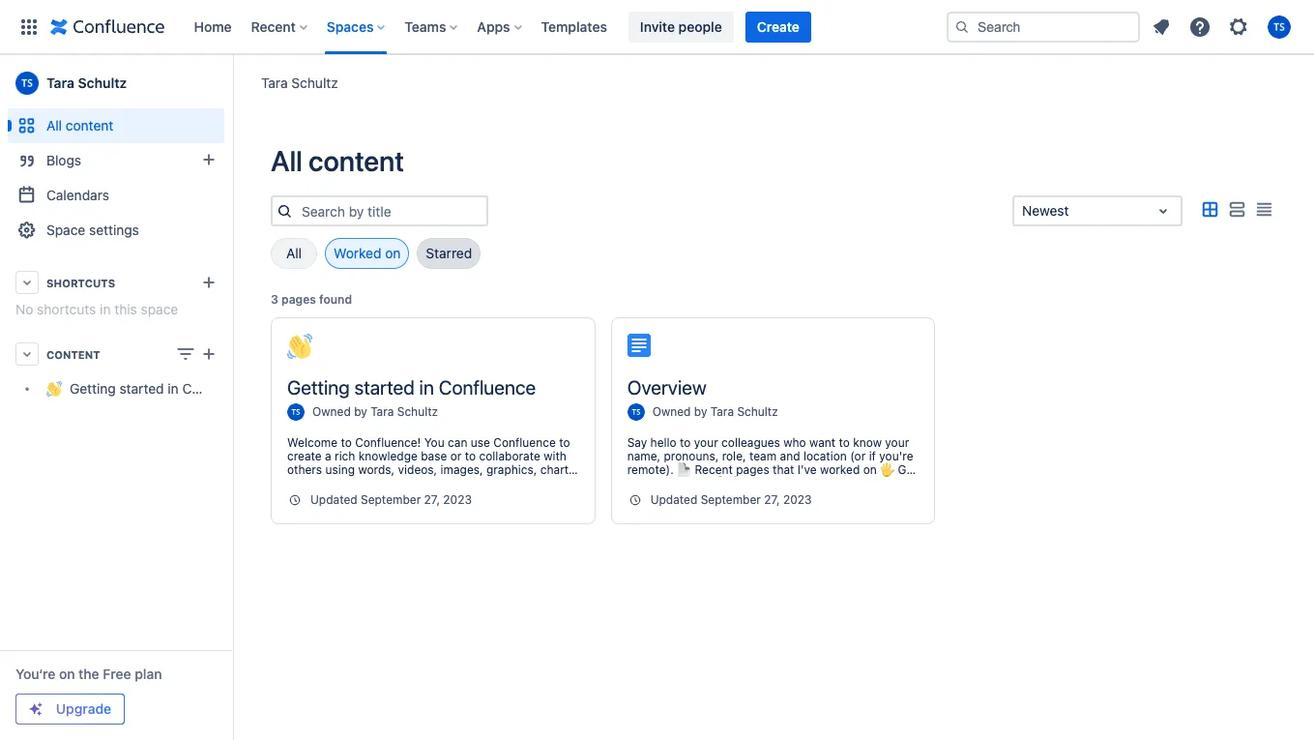 Task type: describe. For each thing, give the bounding box(es) containing it.
templates
[[541, 18, 607, 34]]

started inside space element
[[119, 381, 164, 397]]

27, for getting started in confluence
[[424, 492, 440, 507]]

settings icon image
[[1228, 15, 1251, 38]]

1 horizontal spatial confluence
[[439, 376, 536, 399]]

space
[[141, 301, 178, 317]]

settings
[[89, 222, 139, 238]]

upgrade button
[[16, 695, 124, 724]]

3
[[271, 292, 278, 307]]

by for getting started in confluence
[[354, 405, 367, 419]]

change view image
[[174, 342, 197, 366]]

create a page image
[[197, 342, 221, 366]]

all inside space element
[[46, 117, 62, 133]]

profile picture image for getting started in confluence
[[287, 403, 305, 421]]

content inside all content link
[[66, 117, 113, 133]]

27, for overview
[[764, 492, 780, 507]]

spaces
[[327, 18, 374, 34]]

page image
[[627, 334, 651, 357]]

owned for overview
[[653, 405, 691, 419]]

content
[[46, 348, 100, 360]]

3 pages found
[[271, 292, 352, 307]]

spaces button
[[321, 11, 393, 42]]

2023 for getting started in confluence
[[443, 492, 472, 507]]

all button
[[271, 238, 317, 269]]

shortcuts button
[[8, 265, 224, 300]]

september for getting started in confluence
[[361, 492, 421, 507]]

1 vertical spatial content
[[309, 144, 404, 177]]

you're
[[15, 666, 55, 682]]

free
[[103, 666, 131, 682]]

help icon image
[[1189, 15, 1212, 38]]

premium image
[[28, 701, 44, 717]]

this
[[114, 301, 137, 317]]

all inside button
[[286, 245, 302, 261]]

open image
[[1152, 199, 1175, 222]]

appswitcher icon image
[[17, 15, 41, 38]]

space settings link
[[8, 213, 224, 248]]

2023 for overview
[[784, 492, 812, 507]]

updated for overview
[[651, 492, 698, 507]]

updated september 27, 2023 for getting started in confluence
[[311, 492, 472, 507]]

1 horizontal spatial all content
[[271, 144, 404, 177]]

recent
[[251, 18, 296, 34]]

starred button
[[417, 238, 481, 269]]

0 horizontal spatial in
[[100, 301, 111, 317]]

people
[[679, 18, 722, 34]]

calendars
[[46, 187, 109, 203]]

apps button
[[471, 11, 530, 42]]

blogs
[[46, 152, 81, 168]]

notification icon image
[[1150, 15, 1173, 38]]

upgrade
[[56, 700, 111, 717]]

Search field
[[947, 11, 1140, 42]]

1 vertical spatial all
[[271, 144, 303, 177]]

2 horizontal spatial in
[[419, 376, 434, 399]]

blogs link
[[8, 143, 224, 178]]

owned for getting started in confluence
[[312, 405, 351, 419]]

home
[[194, 18, 232, 34]]

teams
[[405, 18, 446, 34]]



Task type: locate. For each thing, give the bounding box(es) containing it.
all up blogs
[[46, 117, 62, 133]]

tara schultz
[[261, 74, 338, 90], [46, 74, 127, 91]]

no
[[15, 301, 33, 317]]

space
[[46, 222, 85, 238]]

Search by title field
[[296, 197, 487, 224]]

shortcuts
[[37, 301, 96, 317]]

1 horizontal spatial getting started in confluence
[[287, 376, 536, 399]]

2 september from the left
[[701, 492, 761, 507]]

owned by tara schultz for getting started in confluence
[[312, 405, 438, 419]]

0 horizontal spatial on
[[59, 666, 75, 682]]

0 vertical spatial content
[[66, 117, 113, 133]]

1 owned by tara schultz from the left
[[312, 405, 438, 419]]

0 vertical spatial all content
[[46, 117, 113, 133]]

in
[[100, 301, 111, 317], [419, 376, 434, 399], [168, 381, 179, 397]]

1 horizontal spatial updated
[[651, 492, 698, 507]]

1 vertical spatial on
[[59, 666, 75, 682]]

0 horizontal spatial owned
[[312, 405, 351, 419]]

1 by from the left
[[354, 405, 367, 419]]

0 horizontal spatial confluence
[[182, 381, 254, 397]]

2 by from the left
[[694, 405, 708, 419]]

getting down :wave: image
[[287, 376, 350, 399]]

profile picture image for overview
[[627, 403, 645, 421]]

the
[[79, 666, 99, 682]]

no shortcuts in this space
[[15, 301, 178, 317]]

0 horizontal spatial content
[[66, 117, 113, 133]]

content up blogs
[[66, 117, 113, 133]]

0 horizontal spatial 27,
[[424, 492, 440, 507]]

updated
[[311, 492, 358, 507], [651, 492, 698, 507]]

getting started in confluence link
[[8, 371, 254, 406]]

2 owned from the left
[[653, 405, 691, 419]]

content up search by title field
[[309, 144, 404, 177]]

getting started in confluence
[[287, 376, 536, 399], [70, 381, 254, 397]]

all content link
[[8, 108, 224, 143]]

all content up search by title field
[[271, 144, 404, 177]]

1 horizontal spatial content
[[309, 144, 404, 177]]

pages
[[282, 292, 316, 307]]

teams button
[[399, 11, 466, 42]]

on for worked
[[385, 245, 401, 261]]

:wave: image
[[287, 334, 312, 359]]

collapse sidebar image
[[211, 64, 253, 103]]

invite
[[640, 18, 675, 34]]

september
[[361, 492, 421, 507], [701, 492, 761, 507]]

2 27, from the left
[[764, 492, 780, 507]]

2 owned by tara schultz from the left
[[653, 405, 778, 419]]

tara
[[261, 74, 288, 90], [46, 74, 74, 91], [371, 405, 394, 419], [711, 405, 734, 419]]

0 horizontal spatial 2023
[[443, 492, 472, 507]]

on
[[385, 245, 401, 261], [59, 666, 75, 682]]

create a blog image
[[197, 148, 221, 171]]

add shortcut image
[[197, 271, 221, 294]]

newest
[[1022, 202, 1069, 219]]

tara schultz up all content link at left
[[46, 74, 127, 91]]

updated for getting started in confluence
[[311, 492, 358, 507]]

owned down "overview"
[[653, 405, 691, 419]]

1 updated from the left
[[311, 492, 358, 507]]

apps
[[477, 18, 510, 34]]

on for you're
[[59, 666, 75, 682]]

content
[[66, 117, 113, 133], [309, 144, 404, 177]]

compact list image
[[1253, 198, 1276, 221]]

confluence
[[439, 376, 536, 399], [182, 381, 254, 397]]

2 updated september 27, 2023 from the left
[[651, 492, 812, 507]]

owned down :wave: image
[[312, 405, 351, 419]]

by for overview
[[694, 405, 708, 419]]

shortcuts
[[46, 276, 115, 289]]

0 horizontal spatial september
[[361, 492, 421, 507]]

create
[[757, 18, 800, 34]]

0 vertical spatial all
[[46, 117, 62, 133]]

1 horizontal spatial owned by tara schultz
[[653, 405, 778, 419]]

1 horizontal spatial in
[[168, 381, 179, 397]]

create link
[[746, 11, 811, 42]]

you're on the free plan
[[15, 666, 162, 682]]

2 2023 from the left
[[784, 492, 812, 507]]

home link
[[188, 11, 238, 42]]

confluence image
[[50, 15, 165, 38], [50, 15, 165, 38]]

0 horizontal spatial by
[[354, 405, 367, 419]]

on inside space element
[[59, 666, 75, 682]]

cards image
[[1199, 198, 1222, 221]]

space element
[[0, 54, 254, 740]]

all right create a blog icon
[[271, 144, 303, 177]]

profile picture image down :wave: image
[[287, 403, 305, 421]]

on inside button
[[385, 245, 401, 261]]

by
[[354, 405, 367, 419], [694, 405, 708, 419]]

0 horizontal spatial getting
[[70, 381, 116, 397]]

getting inside space element
[[70, 381, 116, 397]]

invite people button
[[629, 11, 734, 42]]

1 horizontal spatial getting
[[287, 376, 350, 399]]

1 horizontal spatial owned
[[653, 405, 691, 419]]

:wave: image
[[287, 334, 312, 359]]

1 horizontal spatial on
[[385, 245, 401, 261]]

schultz
[[292, 74, 338, 90], [78, 74, 127, 91], [397, 405, 438, 419], [738, 405, 778, 419]]

all content inside space element
[[46, 117, 113, 133]]

1 profile picture image from the left
[[287, 403, 305, 421]]

starred
[[426, 245, 472, 261]]

schultz inside space element
[[78, 74, 127, 91]]

0 horizontal spatial tara schultz
[[46, 74, 127, 91]]

27,
[[424, 492, 440, 507], [764, 492, 780, 507]]

your profile and preferences image
[[1268, 15, 1291, 38]]

all
[[46, 117, 62, 133], [271, 144, 303, 177], [286, 245, 302, 261]]

tara inside space element
[[46, 74, 74, 91]]

profile picture image
[[287, 403, 305, 421], [627, 403, 645, 421]]

updated september 27, 2023
[[311, 492, 472, 507], [651, 492, 812, 507]]

all up the "pages"
[[286, 245, 302, 261]]

banner
[[0, 0, 1315, 54]]

2 vertical spatial all
[[286, 245, 302, 261]]

1 horizontal spatial started
[[355, 376, 415, 399]]

1 27, from the left
[[424, 492, 440, 507]]

search image
[[955, 19, 970, 34]]

worked
[[334, 245, 382, 261]]

0 horizontal spatial profile picture image
[[287, 403, 305, 421]]

september for overview
[[701, 492, 761, 507]]

content button
[[8, 337, 224, 371]]

getting started in confluence inside space element
[[70, 381, 254, 397]]

2 profile picture image from the left
[[627, 403, 645, 421]]

global element
[[12, 0, 943, 54]]

1 updated september 27, 2023 from the left
[[311, 492, 472, 507]]

1 horizontal spatial updated september 27, 2023
[[651, 492, 812, 507]]

2 updated from the left
[[651, 492, 698, 507]]

owned
[[312, 405, 351, 419], [653, 405, 691, 419]]

confluence inside space element
[[182, 381, 254, 397]]

1 horizontal spatial tara schultz
[[261, 74, 338, 90]]

0 horizontal spatial owned by tara schultz
[[312, 405, 438, 419]]

profile picture image down "overview"
[[627, 403, 645, 421]]

1 horizontal spatial by
[[694, 405, 708, 419]]

1 vertical spatial all content
[[271, 144, 404, 177]]

started
[[355, 376, 415, 399], [119, 381, 164, 397]]

tara schultz link
[[8, 64, 224, 103], [261, 73, 338, 92], [371, 405, 438, 419], [711, 405, 778, 419]]

0 horizontal spatial all content
[[46, 117, 113, 133]]

0 vertical spatial on
[[385, 245, 401, 261]]

getting
[[287, 376, 350, 399], [70, 381, 116, 397]]

plan
[[135, 666, 162, 682]]

updated september 27, 2023 for overview
[[651, 492, 812, 507]]

1 september from the left
[[361, 492, 421, 507]]

0 horizontal spatial started
[[119, 381, 164, 397]]

1 horizontal spatial profile picture image
[[627, 403, 645, 421]]

all content
[[46, 117, 113, 133], [271, 144, 404, 177]]

owned by tara schultz for overview
[[653, 405, 778, 419]]

worked on
[[334, 245, 401, 261]]

1 horizontal spatial 27,
[[764, 492, 780, 507]]

on right worked
[[385, 245, 401, 261]]

all content up blogs
[[46, 117, 113, 133]]

None text field
[[1022, 201, 1026, 221]]

list image
[[1226, 198, 1249, 221]]

owned by tara schultz
[[312, 405, 438, 419], [653, 405, 778, 419]]

templates link
[[535, 11, 613, 42]]

1 owned from the left
[[312, 405, 351, 419]]

found
[[319, 292, 352, 307]]

2023
[[443, 492, 472, 507], [784, 492, 812, 507]]

worked on button
[[325, 238, 410, 269]]

calendars link
[[8, 178, 224, 213]]

1 2023 from the left
[[443, 492, 472, 507]]

1 horizontal spatial 2023
[[784, 492, 812, 507]]

on left the
[[59, 666, 75, 682]]

banner containing home
[[0, 0, 1315, 54]]

0 horizontal spatial updated
[[311, 492, 358, 507]]

getting down content
[[70, 381, 116, 397]]

0 horizontal spatial updated september 27, 2023
[[311, 492, 472, 507]]

tara schultz down recent dropdown button
[[261, 74, 338, 90]]

1 horizontal spatial september
[[701, 492, 761, 507]]

space settings
[[46, 222, 139, 238]]

invite people
[[640, 18, 722, 34]]

overview
[[627, 376, 707, 399]]

0 horizontal spatial getting started in confluence
[[70, 381, 254, 397]]

tara schultz inside space element
[[46, 74, 127, 91]]

recent button
[[245, 11, 315, 42]]



Task type: vqa. For each thing, say whether or not it's contained in the screenshot.
Upgrade button on the bottom left of the page
yes



